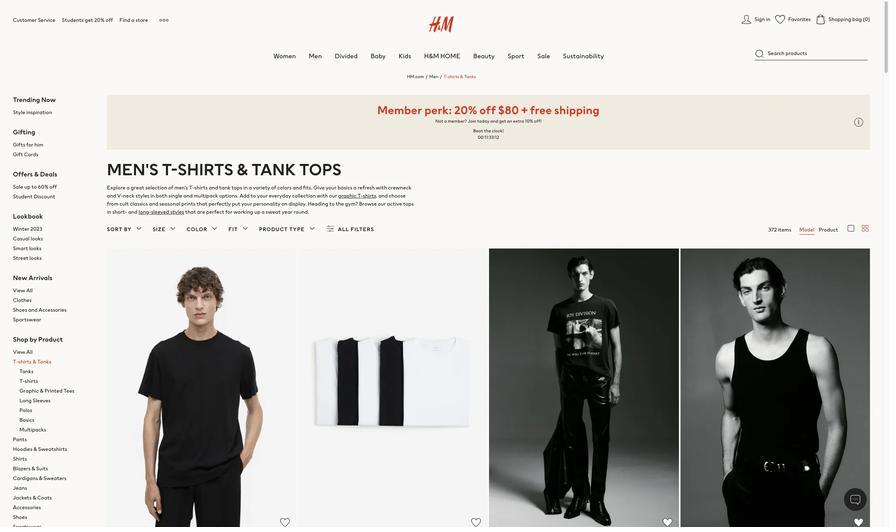 Task type: locate. For each thing, give the bounding box(es) containing it.
t-shirts & tanks link up the t-shirts link
[[13, 357, 94, 367]]

product type button
[[259, 224, 317, 235]]

with up shirts,
[[376, 184, 387, 192]]

accessories inside new arrivals view all clothes shoes and accessories sportswear
[[39, 306, 67, 314]]

0 vertical spatial for
[[26, 141, 33, 149]]

off!
[[534, 118, 542, 124]]

shoes inside new arrivals view all clothes shoes and accessories sportswear
[[13, 306, 27, 314]]

for down put
[[226, 208, 233, 216]]

basics link
[[19, 416, 94, 425]]

1 horizontal spatial get
[[499, 118, 506, 124]]

product inside dropdown button
[[259, 226, 288, 233]]

0 horizontal spatial t-shirts & tanks link
[[13, 357, 94, 367]]

0 horizontal spatial 20%
[[94, 16, 105, 24]]

0 horizontal spatial tanks
[[19, 368, 33, 376]]

your inside and choose from cult classics and seasonal prints that perfectly put your personality on display. heading to the gym? browse our active tops in short- and
[[242, 200, 252, 208]]

looks right street
[[29, 254, 42, 262]]

lookbook winter 2023 casual looks smart looks street looks
[[13, 211, 43, 262]]

perfect
[[206, 208, 224, 216]]

all
[[338, 226, 349, 233], [26, 287, 33, 295], [26, 348, 33, 356]]

graphic t-shirts, link
[[338, 192, 378, 200]]

him
[[34, 141, 43, 149]]

for left 'him'
[[26, 141, 33, 149]]

looks down 2023
[[31, 235, 43, 243]]

h&m image
[[430, 16, 454, 32]]

1 horizontal spatial for
[[226, 208, 233, 216]]

to right heading
[[330, 200, 335, 208]]

round.
[[294, 208, 309, 216]]

product right model
[[819, 226, 839, 234]]

graphic t-shirts,
[[338, 192, 378, 200]]

by for shop
[[30, 335, 37, 344]]

1 vertical spatial up
[[254, 208, 261, 216]]

and up the from
[[107, 192, 116, 200]]

0 vertical spatial with
[[376, 184, 387, 192]]

shirts down home at the top of page
[[448, 73, 460, 80]]

and up multipack
[[209, 184, 218, 192]]

tanks up graphic
[[19, 368, 33, 376]]

0 horizontal spatial with
[[317, 192, 328, 200]]

and choose from cult classics and seasonal prints that perfectly put your personality on display. heading to the gym? browse our active tops in short- and
[[107, 192, 414, 216]]

1 horizontal spatial the
[[484, 128, 491, 134]]

get inside member perk: 20% off $80 + free shipping not a member? join today and get an extra 10% off! beat the clock! 00:11:33:12
[[499, 118, 506, 124]]

sort
[[107, 226, 123, 233]]

0 vertical spatial get
[[85, 16, 93, 24]]

refresh
[[358, 184, 375, 192]]

0 horizontal spatial styles
[[136, 192, 149, 200]]

and left fits.
[[293, 184, 302, 192]]

0 horizontal spatial of
[[168, 184, 173, 192]]

the down graphic
[[336, 200, 344, 208]]

0 vertical spatial that
[[197, 200, 208, 208]]

shoes
[[13, 306, 27, 314], [13, 514, 27, 521]]

0 horizontal spatial to
[[32, 183, 37, 191]]

polos link
[[19, 406, 94, 416]]

not
[[436, 118, 444, 124]]

our left graphic
[[329, 192, 337, 200]]

20% inside member perk: 20% off $80 + free shipping not a member? join today and get an extra 10% off! beat the clock! 00:11:33:12
[[455, 102, 477, 118]]

2 horizontal spatial off
[[480, 102, 496, 118]]

gifts
[[13, 141, 25, 149]]

0 vertical spatial t-shirts & tanks link
[[444, 73, 476, 80]]

2 vertical spatial looks
[[29, 254, 42, 262]]

gym?
[[345, 200, 358, 208]]

from
[[107, 200, 119, 208]]

1 horizontal spatial with
[[376, 184, 387, 192]]

everyday
[[269, 192, 291, 200]]

view all link down arrivals
[[13, 286, 94, 296]]

0 vertical spatial accessories
[[39, 306, 67, 314]]

and up "sportswear"
[[28, 306, 38, 314]]

off right join at the top right of the page
[[480, 102, 496, 118]]

1 vertical spatial styles
[[170, 208, 184, 216]]

trending now style inspiration
[[13, 95, 56, 116]]

0 horizontal spatial tops
[[232, 184, 242, 192]]

now
[[41, 95, 56, 105]]

10%
[[525, 118, 533, 124]]

to left 60%
[[32, 183, 37, 191]]

0 vertical spatial men
[[309, 51, 322, 61]]

off inside member perk: 20% off $80 + free shipping not a member? join today and get an extra 10% off! beat the clock! 00:11:33:12
[[480, 102, 496, 118]]

favorites
[[789, 15, 811, 23]]

1 vertical spatial get
[[499, 118, 506, 124]]

1 vertical spatial with
[[317, 192, 328, 200]]

men inside men's t-shirts & tank tops main content
[[430, 73, 439, 80]]

1 horizontal spatial that
[[197, 200, 208, 208]]

baby
[[371, 51, 386, 61]]

0 vertical spatial your
[[326, 184, 337, 192]]

winter
[[13, 225, 29, 233]]

t-shirts & tanks link down home at the top of page
[[444, 73, 476, 80]]

printed
[[45, 387, 63, 395]]

1 vertical spatial your
[[257, 192, 268, 200]]

gifts for him link
[[13, 140, 94, 150]]

year
[[282, 208, 293, 216]]

1 vertical spatial all
[[26, 287, 33, 295]]

t-shirts link
[[19, 377, 94, 386]]

tanks down beauty at the top right of the page
[[464, 73, 476, 80]]

20%
[[94, 16, 105, 24], [455, 102, 477, 118]]

off inside the header.primary.navigation element
[[106, 16, 113, 24]]

all inside the shop by product view all t-shirts & tanks tanks t-shirts graphic & printed tees long sleeves polos basics multipacks pants hoodies & sweatshirts shirts blazers & suits cardigans & sweaters jeans jackets & coats accessories shoes
[[26, 348, 33, 356]]

in up add on the top of page
[[243, 184, 248, 192]]

home
[[441, 51, 461, 61]]

0 horizontal spatial sale
[[13, 183, 23, 191]]

shirts up multipack
[[195, 184, 208, 192]]

casual looks link
[[13, 234, 94, 244]]

1 horizontal spatial to
[[251, 192, 256, 200]]

a right 'not'
[[445, 118, 447, 124]]

long
[[19, 397, 32, 405]]

and up clock!
[[491, 118, 498, 124]]

men link right the women at the top of the page
[[309, 51, 322, 61]]

slim fit ribbed tank topmodel image
[[681, 249, 871, 527]]

& up add on the top of page
[[237, 158, 248, 181]]

kids
[[399, 51, 411, 61]]

2 view from the top
[[13, 348, 25, 356]]

our inside explore a great selection of men's t-shirts and tank tops in a variety of colors and fits. give your basics a refresh with crewneck and v-neck styles in both single and multipack options. add to your everyday collection with our
[[329, 192, 337, 200]]

shirts
[[178, 158, 234, 181]]

styles down seasonal
[[170, 208, 184, 216]]

t- inside explore a great selection of men's t-shirts and tank tops in a variety of colors and fits. give your basics a refresh with crewneck and v-neck styles in both single and multipack options. add to your everyday collection with our
[[189, 184, 195, 192]]

1 horizontal spatial off
[[106, 16, 113, 24]]

shipping
[[555, 102, 600, 118]]

that up are
[[197, 200, 208, 208]]

1 horizontal spatial tops
[[403, 200, 414, 208]]

1 vertical spatial shoes
[[13, 514, 27, 521]]

men link right hm.com link
[[430, 73, 439, 80]]

prints
[[182, 200, 196, 208]]

students get 20% off
[[62, 16, 113, 24]]

0 vertical spatial sale
[[538, 51, 550, 61]]

variety
[[253, 184, 270, 192]]

0 vertical spatial to
[[32, 183, 37, 191]]

that down prints
[[185, 208, 196, 216]]

in inside button
[[767, 15, 771, 23]]

view all link up the 'tanks' link
[[13, 348, 94, 357]]

0 horizontal spatial for
[[26, 141, 33, 149]]

/ down "h&m home" "link"
[[440, 73, 442, 80]]

are
[[197, 208, 205, 216]]

of up everyday
[[271, 184, 276, 192]]

men's
[[174, 184, 188, 192]]

0 vertical spatial men link
[[309, 51, 322, 61]]

shopping
[[829, 15, 852, 23]]

style
[[13, 109, 25, 116]]

cult
[[120, 200, 129, 208]]

with down the give
[[317, 192, 328, 200]]

to inside explore a great selection of men's t-shirts and tank tops in a variety of colors and fits. give your basics a refresh with crewneck and v-neck styles in both single and multipack options. add to your everyday collection with our
[[251, 192, 256, 200]]

t- right men's
[[189, 184, 195, 192]]

2 vertical spatial all
[[26, 348, 33, 356]]

to inside offers & deals sale up to 60% off student discount
[[32, 183, 37, 191]]

1 vertical spatial accessories
[[13, 504, 41, 512]]

by right sort at the top of page
[[124, 226, 132, 233]]

0 horizontal spatial get
[[85, 16, 93, 24]]

1 vertical spatial for
[[226, 208, 233, 216]]

1 horizontal spatial /
[[440, 73, 442, 80]]

0 vertical spatial up
[[24, 183, 30, 191]]

1 of from the left
[[168, 184, 173, 192]]

all up clothes at the left
[[26, 287, 33, 295]]

1 horizontal spatial our
[[378, 200, 386, 208]]

sweat
[[266, 208, 281, 216]]

men right hm.com link
[[430, 73, 439, 80]]

by for sort
[[124, 226, 132, 233]]

0 vertical spatial view
[[13, 287, 25, 295]]

372 items
[[769, 226, 792, 234]]

1 horizontal spatial styles
[[170, 208, 184, 216]]

smart
[[13, 245, 28, 252]]

+
[[522, 102, 528, 118]]

sign in
[[755, 15, 771, 23]]

by right the shop
[[30, 335, 37, 344]]

0 horizontal spatial by
[[30, 335, 37, 344]]

styles up classics
[[136, 192, 149, 200]]

off
[[106, 16, 113, 24], [480, 102, 496, 118], [50, 183, 57, 191]]

1 horizontal spatial your
[[257, 192, 268, 200]]

1 horizontal spatial sale
[[538, 51, 550, 61]]

1 vertical spatial view
[[13, 348, 25, 356]]

1 vertical spatial tanks
[[37, 358, 51, 366]]

20% left today
[[455, 102, 477, 118]]

1 vertical spatial by
[[30, 335, 37, 344]]

0 vertical spatial our
[[329, 192, 337, 200]]

in down the from
[[107, 208, 111, 216]]

1 vertical spatial that
[[185, 208, 196, 216]]

product
[[259, 226, 288, 233], [819, 226, 839, 234], [38, 335, 63, 344]]

multipacks link
[[19, 425, 94, 435]]

& left deals
[[34, 169, 39, 179]]

tops
[[232, 184, 242, 192], [403, 200, 414, 208]]

short-
[[112, 208, 127, 216]]

in right sign
[[767, 15, 771, 23]]

2 shoes from the top
[[13, 514, 27, 521]]

up down the personality
[[254, 208, 261, 216]]

shoes down jackets
[[13, 514, 27, 521]]

0 vertical spatial tops
[[232, 184, 242, 192]]

0 vertical spatial by
[[124, 226, 132, 233]]

get right students
[[85, 16, 93, 24]]

sustainability
[[563, 51, 604, 61]]

winter 2023 link
[[13, 224, 94, 234]]

product down sportswear link
[[38, 335, 63, 344]]

put
[[232, 200, 240, 208]]

tanks up the 'tanks' link
[[37, 358, 51, 366]]

men link
[[309, 51, 322, 61], [430, 73, 439, 80]]

0 horizontal spatial men link
[[309, 51, 322, 61]]

accessories down jackets
[[13, 504, 41, 512]]

1 vertical spatial men link
[[430, 73, 439, 80]]

sale right sport
[[538, 51, 550, 61]]

0 horizontal spatial men
[[309, 51, 322, 61]]

model
[[800, 226, 815, 234]]

your down add on the top of page
[[242, 200, 252, 208]]

accessories down clothes link
[[39, 306, 67, 314]]

new arrivals view all clothes shoes and accessories sportswear
[[13, 273, 67, 324]]

women link
[[274, 51, 296, 61]]

1 horizontal spatial men link
[[430, 73, 439, 80]]

2 vertical spatial your
[[242, 200, 252, 208]]

sale inside offers & deals sale up to 60% off student discount
[[13, 183, 23, 191]]

your
[[326, 184, 337, 192], [257, 192, 268, 200], [242, 200, 252, 208]]

2 vertical spatial to
[[330, 200, 335, 208]]

tops up add on the top of page
[[232, 184, 242, 192]]

options.
[[219, 192, 239, 200]]

0 horizontal spatial product
[[38, 335, 63, 344]]

divided
[[335, 51, 358, 61]]

1 horizontal spatial 20%
[[455, 102, 477, 118]]

view down the shop
[[13, 348, 25, 356]]

to right add on the top of page
[[251, 192, 256, 200]]

all down the shop
[[26, 348, 33, 356]]

fit
[[229, 226, 238, 233]]

t-
[[444, 73, 448, 80], [162, 158, 178, 181], [189, 184, 195, 192], [358, 192, 363, 200], [13, 358, 18, 366], [19, 378, 25, 385]]

of up single
[[168, 184, 173, 192]]

basics
[[19, 416, 34, 424]]

all inside new arrivals view all clothes shoes and accessories sportswear
[[26, 287, 33, 295]]

1 vertical spatial the
[[336, 200, 344, 208]]

by inside sort by dropdown button
[[124, 226, 132, 233]]

1 vertical spatial our
[[378, 200, 386, 208]]

discount
[[34, 193, 55, 201]]

hm.com link
[[407, 73, 424, 80]]

0 vertical spatial all
[[338, 226, 349, 233]]

inspiration
[[26, 109, 52, 116]]

personality
[[253, 200, 281, 208]]

find a store
[[120, 16, 148, 24]]

1 vertical spatial sale
[[13, 183, 23, 191]]

2 horizontal spatial your
[[326, 184, 337, 192]]

0 horizontal spatial the
[[336, 200, 344, 208]]

0 horizontal spatial our
[[329, 192, 337, 200]]

product down "sweat"
[[259, 226, 288, 233]]

product for product type
[[259, 226, 288, 233]]

sort by
[[107, 226, 132, 233]]

styles inside explore a great selection of men's t-shirts and tank tops in a variety of colors and fits. give your basics a refresh with crewneck and v-neck styles in both single and multipack options. add to your everyday collection with our
[[136, 192, 149, 200]]

accessories link
[[13, 503, 94, 513]]

off left the find
[[106, 16, 113, 24]]

2 of from the left
[[271, 184, 276, 192]]

0 vertical spatial 20%
[[94, 16, 105, 24]]

by inside the shop by product view all t-shirts & tanks tanks t-shirts graphic & printed tees long sleeves polos basics multipacks pants hoodies & sweatshirts shirts blazers & suits cardigans & sweaters jeans jackets & coats accessories shoes
[[30, 335, 37, 344]]

beauty
[[474, 51, 495, 61]]

1 vertical spatial 20%
[[455, 102, 477, 118]]

all left the "filters"
[[338, 226, 349, 233]]

style inspiration link
[[13, 108, 94, 117]]

off for get
[[106, 16, 113, 24]]

view up clothes at the left
[[13, 287, 25, 295]]

0 horizontal spatial up
[[24, 183, 30, 191]]

gift
[[13, 151, 23, 158]]

tops down 'choose'
[[403, 200, 414, 208]]

1 vertical spatial looks
[[29, 245, 41, 252]]

20% for perk:
[[455, 102, 477, 118]]

1 vertical spatial tops
[[403, 200, 414, 208]]

2 horizontal spatial tanks
[[464, 73, 476, 80]]

t- down refresh
[[358, 192, 363, 200]]

type
[[289, 226, 305, 233]]

1 vertical spatial to
[[251, 192, 256, 200]]

0 vertical spatial the
[[484, 128, 491, 134]]

view inside new arrivals view all clothes shoes and accessories sportswear
[[13, 287, 25, 295]]

2 horizontal spatial to
[[330, 200, 335, 208]]

& down suits
[[39, 475, 43, 482]]

styles
[[136, 192, 149, 200], [170, 208, 184, 216]]

& inside offers & deals sale up to 60% off student discount
[[34, 169, 39, 179]]

20% inside the header.primary.navigation element
[[94, 16, 105, 24]]

up inside offers & deals sale up to 60% off student discount
[[24, 183, 30, 191]]

0 vertical spatial styles
[[136, 192, 149, 200]]

1 vertical spatial men
[[430, 73, 439, 80]]

get left an
[[499, 118, 506, 124]]

for inside gifting gifts for him gift cards
[[26, 141, 33, 149]]

1 horizontal spatial by
[[124, 226, 132, 233]]

1 view from the top
[[13, 287, 25, 295]]

0 horizontal spatial /
[[426, 73, 428, 80]]

your right the give
[[326, 184, 337, 192]]

2023
[[30, 225, 42, 233]]

0 vertical spatial shoes
[[13, 306, 27, 314]]

0 horizontal spatial your
[[242, 200, 252, 208]]

up up "student"
[[24, 183, 30, 191]]

cardigans & sweaters link
[[13, 474, 94, 484]]

shoes down clothes at the left
[[13, 306, 27, 314]]

in inside and choose from cult classics and seasonal prints that perfectly put your personality on display. heading to the gym? browse our active tops in short- and
[[107, 208, 111, 216]]

t- down the shop
[[13, 358, 18, 366]]

member
[[378, 102, 422, 118]]

all inside dropdown button
[[338, 226, 349, 233]]

1 horizontal spatial of
[[271, 184, 276, 192]]

1 shoes from the top
[[13, 306, 27, 314]]

sale up "student"
[[13, 183, 23, 191]]

to inside and choose from cult classics and seasonal prints that perfectly put your personality on display. heading to the gym? browse our active tops in short- and
[[330, 200, 335, 208]]

the right the beat
[[484, 128, 491, 134]]

/
[[426, 73, 428, 80], [440, 73, 442, 80]]

tops inside explore a great selection of men's t-shirts and tank tops in a variety of colors and fits. give your basics a refresh with crewneck and v-neck styles in both single and multipack options. add to your everyday collection with our
[[232, 184, 242, 192]]

5-pack slim fit t-shirtsmodel image
[[298, 249, 488, 527]]

that inside and choose from cult classics and seasonal prints that perfectly put your personality on display. heading to the gym? browse our active tops in short- and
[[197, 200, 208, 208]]

2 horizontal spatial product
[[819, 226, 839, 234]]

20% left the find
[[94, 16, 105, 24]]

0 vertical spatial view all link
[[13, 286, 94, 296]]

our left active at the top of the page
[[378, 200, 386, 208]]

men right the women at the top of the page
[[309, 51, 322, 61]]

regular fit printed t-shirtmodel image
[[490, 249, 679, 527]]

size
[[153, 226, 166, 233]]

& down home at the top of page
[[461, 73, 464, 80]]

/ right hm.com
[[426, 73, 428, 80]]

the
[[484, 128, 491, 134], [336, 200, 344, 208]]

1 horizontal spatial men
[[430, 73, 439, 80]]

shirts up graphic
[[25, 378, 38, 385]]

your down variety
[[257, 192, 268, 200]]

looks right smart
[[29, 245, 41, 252]]

1 vertical spatial view all link
[[13, 348, 94, 357]]

1 vertical spatial off
[[480, 102, 496, 118]]

off up student discount link
[[50, 183, 57, 191]]

men
[[309, 51, 322, 61], [430, 73, 439, 80]]



Task type: vqa. For each thing, say whether or not it's contained in the screenshot.
2-pack Wool-blend Socks Model image
no



Task type: describe. For each thing, give the bounding box(es) containing it.
trending
[[13, 95, 40, 105]]

accessories inside the shop by product view all t-shirts & tanks tanks t-shirts graphic & printed tees long sleeves polos basics multipacks pants hoodies & sweatshirts shirts blazers & suits cardigans & sweaters jeans jackets & coats accessories shoes
[[13, 504, 41, 512]]

color
[[187, 226, 208, 233]]

sale link
[[538, 51, 550, 61]]

all filters
[[338, 226, 374, 233]]

long-sleeved styles that are perfect for working up a sweat year round.
[[139, 208, 309, 216]]

fits.
[[303, 184, 313, 192]]

00:11:33:12
[[478, 134, 499, 141]]

favorites link
[[776, 15, 811, 24]]

men's t-shirts & tank tops
[[107, 158, 342, 181]]

view inside the shop by product view all t-shirts & tanks tanks t-shirts graphic & printed tees long sleeves polos basics multipacks pants hoodies & sweatshirts shirts blazers & suits cardigans & sweaters jeans jackets & coats accessories shoes
[[13, 348, 25, 356]]

tops
[[299, 158, 342, 181]]

a right the find
[[131, 16, 135, 24]]

& left suits
[[32, 465, 35, 473]]

get inside the header.primary.navigation element
[[85, 16, 93, 24]]

0 vertical spatial looks
[[31, 235, 43, 243]]

sign in button
[[742, 15, 771, 24]]

perfectly
[[209, 200, 231, 208]]

sustainability link
[[563, 51, 604, 61]]

and up prints
[[184, 192, 193, 200]]

cards
[[24, 151, 38, 158]]

sale inside the header.primary.navigation element
[[538, 51, 550, 61]]

give
[[314, 184, 325, 192]]

shopping bag (0)
[[829, 15, 871, 23]]

Search products search field
[[755, 47, 868, 60]]

men's
[[107, 158, 159, 181]]

gifting
[[13, 127, 35, 137]]

long-sleeved styles link
[[139, 208, 184, 216]]

v-
[[117, 192, 123, 200]]

& up the 'tanks' link
[[33, 358, 36, 366]]

street
[[13, 254, 28, 262]]

shirts
[[13, 455, 27, 463]]

both
[[156, 192, 167, 200]]

0 horizontal spatial that
[[185, 208, 196, 216]]

tank
[[219, 184, 231, 192]]

shopping bag (0) link
[[816, 15, 871, 24]]

and inside member perk: 20% off $80 + free shipping not a member? join today and get an extra 10% off! beat the clock! 00:11:33:12
[[491, 118, 498, 124]]

great
[[131, 184, 144, 192]]

coats
[[37, 494, 52, 502]]

2 vertical spatial tanks
[[19, 368, 33, 376]]

men inside the header.primary.navigation element
[[309, 51, 322, 61]]

the inside member perk: 20% off $80 + free shipping not a member? join today and get an extra 10% off! beat the clock! 00:11:33:12
[[484, 128, 491, 134]]

sign
[[755, 15, 766, 23]]

shirts inside explore a great selection of men's t-shirts and tank tops in a variety of colors and fits. give your basics a refresh with crewneck and v-neck styles in both single and multipack options. add to your everyday collection with our
[[195, 184, 208, 192]]

& right hoodies
[[34, 446, 37, 453]]

1 horizontal spatial up
[[254, 208, 261, 216]]

and inside new arrivals view all clothes shoes and accessories sportswear
[[28, 306, 38, 314]]

20% for get
[[94, 16, 105, 24]]

(0)
[[863, 15, 871, 23]]

product inside the shop by product view all t-shirts & tanks tanks t-shirts graphic & printed tees long sleeves polos basics multipacks pants hoodies & sweatshirts shirts blazers & suits cardigans & sweaters jeans jackets & coats accessories shoes
[[38, 335, 63, 344]]

hoodies
[[13, 446, 32, 453]]

and right shirts,
[[379, 192, 388, 200]]

shirts,
[[363, 192, 378, 200]]

shirts down the shop
[[18, 358, 32, 366]]

2 view all link from the top
[[13, 348, 94, 357]]

tees
[[64, 387, 74, 395]]

seasonal
[[159, 200, 180, 208]]

crewneck
[[388, 184, 412, 192]]

a down the personality
[[262, 208, 265, 216]]

1 vertical spatial t-shirts & tanks link
[[13, 357, 94, 367]]

our inside and choose from cult classics and seasonal prints that perfectly put your personality on display. heading to the gym? browse our active tops in short- and
[[378, 200, 386, 208]]

blazers & suits link
[[13, 464, 94, 474]]

extra
[[513, 118, 525, 124]]

kids link
[[399, 51, 411, 61]]

0 vertical spatial tanks
[[464, 73, 476, 80]]

sweaters
[[44, 475, 67, 482]]

jeans link
[[13, 484, 94, 493]]

jackets
[[13, 494, 32, 502]]

& left coats
[[33, 494, 36, 502]]

on
[[282, 200, 288, 208]]

t- up men's
[[162, 158, 178, 181]]

items
[[779, 226, 792, 234]]

students
[[62, 16, 84, 24]]

header.primary.navigation element
[[13, 6, 890, 61]]

sport link
[[508, 51, 525, 61]]

& up sleeves
[[40, 387, 44, 395]]

beat
[[474, 128, 483, 134]]

new
[[13, 273, 27, 283]]

join
[[468, 118, 477, 124]]

tanks link
[[19, 367, 94, 377]]

60%
[[38, 183, 48, 191]]

h&m home link
[[424, 51, 461, 61]]

and up sleeved
[[149, 200, 158, 208]]

1 / from the left
[[426, 73, 428, 80]]

student discount link
[[13, 192, 94, 202]]

a up neck
[[127, 184, 130, 192]]

tops inside and choose from cult classics and seasonal prints that perfectly put your personality on display. heading to the gym? browse our active tops in short- and
[[403, 200, 414, 208]]

shop
[[13, 335, 28, 344]]

in down selection at the top of page
[[151, 192, 155, 200]]

sportswear
[[13, 316, 41, 324]]

shirts link
[[13, 455, 94, 464]]

clothes
[[13, 297, 32, 304]]

service
[[38, 16, 55, 24]]

filters
[[351, 226, 374, 233]]

student
[[13, 193, 33, 201]]

1 horizontal spatial tanks
[[37, 358, 51, 366]]

and down classics
[[128, 208, 138, 216]]

blazers
[[13, 465, 30, 473]]

beauty link
[[474, 51, 495, 61]]

sale up to 60% off link
[[13, 182, 94, 192]]

men's t-shirts & tank tops main content
[[0, 67, 884, 527]]

off for perk:
[[480, 102, 496, 118]]

offers & deals sale up to 60% off student discount
[[13, 169, 57, 201]]

off inside offers & deals sale up to 60% off student discount
[[50, 183, 57, 191]]

hm.com / men / t-shirts & tanks
[[407, 73, 476, 80]]

baby link
[[371, 51, 386, 61]]

a inside member perk: 20% off $80 + free shipping not a member? join today and get an extra 10% off! beat the clock! 00:11:33:12
[[445, 118, 447, 124]]

hoodies & sweatshirts link
[[13, 445, 94, 455]]

regular fit crew-neck t-shirtmodel image
[[107, 249, 297, 527]]

product for product
[[819, 226, 839, 234]]

1 horizontal spatial t-shirts & tanks link
[[444, 73, 476, 80]]

display.
[[289, 200, 307, 208]]

arrivals
[[29, 273, 53, 283]]

the inside and choose from cult classics and seasonal prints that perfectly put your personality on display. heading to the gym? browse our active tops in short- and
[[336, 200, 344, 208]]

t- down "h&m home" "link"
[[444, 73, 448, 80]]

sleeved
[[151, 208, 169, 216]]

clothes link
[[13, 296, 94, 305]]

women
[[274, 51, 296, 61]]

t- up graphic
[[19, 378, 25, 385]]

2 / from the left
[[440, 73, 442, 80]]

a up 'graphic t-shirts,'
[[354, 184, 357, 192]]

a up add on the top of page
[[249, 184, 252, 192]]

polos
[[19, 407, 32, 414]]

shoes inside the shop by product view all t-shirts & tanks tanks t-shirts graphic & printed tees long sleeves polos basics multipacks pants hoodies & sweatshirts shirts blazers & suits cardigans & sweaters jeans jackets & coats accessories shoes
[[13, 514, 27, 521]]

deals
[[40, 169, 57, 179]]

1 view all link from the top
[[13, 286, 94, 296]]

member?
[[448, 118, 467, 124]]



